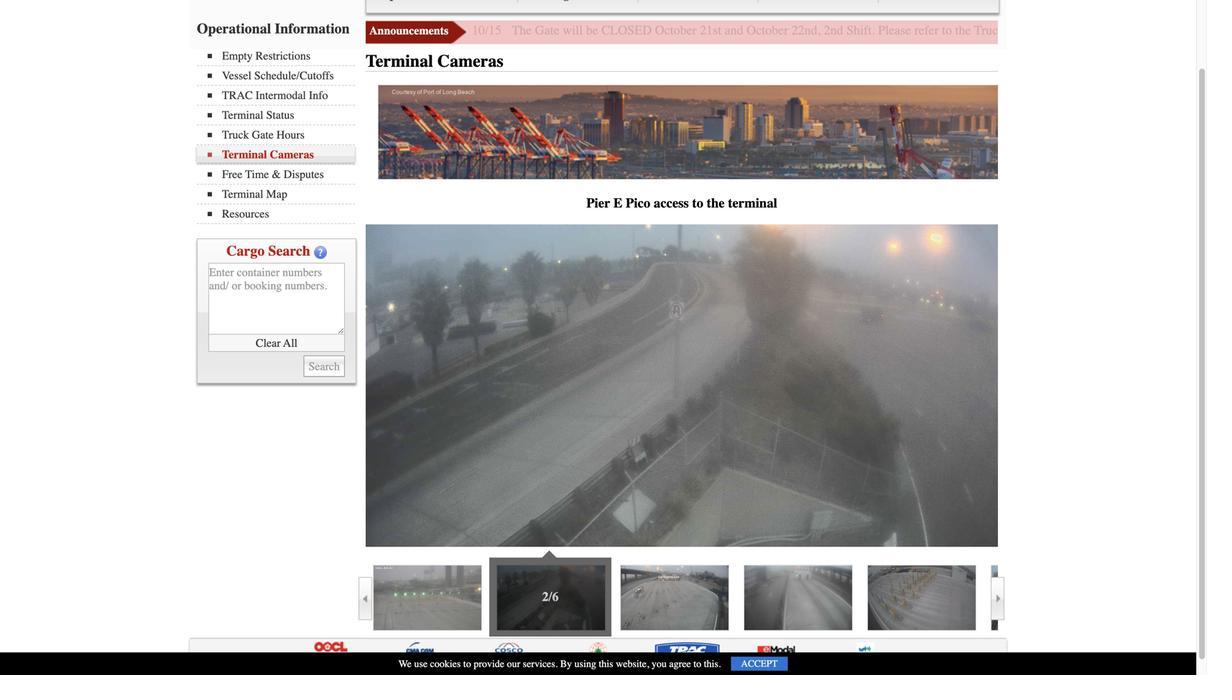 Task type: describe. For each thing, give the bounding box(es) containing it.
page
[[1095, 23, 1119, 38]]

resources link
[[208, 207, 355, 221]]

agree
[[669, 658, 691, 670]]

our
[[507, 658, 520, 670]]

cookies
[[430, 658, 461, 670]]

resources
[[222, 207, 269, 221]]

trac intermodal info link
[[208, 89, 355, 102]]

1 horizontal spatial gate
[[535, 23, 559, 38]]

shift.
[[846, 23, 875, 38]]

you
[[652, 658, 667, 670]]

time
[[245, 168, 269, 181]]

provide
[[474, 658, 504, 670]]

services.
[[523, 658, 558, 670]]

1 horizontal spatial cameras
[[437, 51, 504, 71]]

2 horizontal spatial gate
[[1008, 23, 1032, 38]]

terminal up resources
[[222, 188, 263, 201]]

using
[[575, 658, 596, 670]]

empty restrictions vessel schedule/cutoffs trac intermodal info terminal status truck gate hours terminal cameras free time & disputes terminal map resources
[[222, 49, 334, 221]]

use
[[414, 658, 428, 670]]

empty
[[222, 49, 253, 63]]

1 horizontal spatial menu bar
[[366, 0, 999, 13]]

pier e pico access to the terminal
[[586, 196, 777, 211]]

closed
[[602, 23, 652, 38]]

to left provide
[[463, 658, 471, 670]]

menu bar containing empty restrictions
[[197, 48, 362, 224]]

empty restrictions link
[[208, 49, 355, 63]]

the
[[512, 23, 532, 38]]

10/15 the gate will be closed october 21st and october 22nd, 2nd shift. please refer to the truck gate hours web page for further gate d
[[472, 23, 1207, 38]]

d
[[1204, 23, 1207, 38]]

announcements
[[369, 24, 449, 37]]

10/15
[[472, 23, 502, 38]]

clear all
[[256, 336, 298, 350]]

trac
[[222, 89, 253, 102]]

further
[[1141, 23, 1176, 38]]

this
[[599, 658, 613, 670]]

we use cookies to provide our services. by using this website, you agree to this.
[[398, 658, 721, 670]]

gate
[[1179, 23, 1201, 38]]

all
[[283, 336, 298, 350]]

information
[[275, 20, 350, 37]]

status
[[266, 108, 294, 122]]

truck inside the empty restrictions vessel schedule/cutoffs trac intermodal info terminal status truck gate hours terminal cameras free time & disputes terminal map resources
[[222, 128, 249, 142]]

terminal up the free
[[222, 148, 267, 161]]

operational information
[[197, 20, 350, 37]]

this.
[[704, 658, 721, 670]]

0 vertical spatial hours
[[1035, 23, 1067, 38]]

for
[[1123, 23, 1138, 38]]

hours inside the empty restrictions vessel schedule/cutoffs trac intermodal info terminal status truck gate hours terminal cameras free time & disputes terminal map resources
[[277, 128, 305, 142]]

gate inside the empty restrictions vessel schedule/cutoffs trac intermodal info terminal status truck gate hours terminal cameras free time & disputes terminal map resources
[[252, 128, 274, 142]]

terminal down announcements
[[366, 51, 433, 71]]

restrictions
[[256, 49, 310, 63]]

will
[[563, 23, 583, 38]]



Task type: locate. For each thing, give the bounding box(es) containing it.
terminal down trac
[[222, 108, 263, 122]]

free
[[222, 168, 242, 181]]

Enter container numbers and/ or booking numbers.  text field
[[208, 263, 345, 335]]

the left terminal
[[707, 196, 725, 211]]

cameras
[[437, 51, 504, 71], [270, 148, 314, 161]]

to left this.
[[694, 658, 701, 670]]

terminal map link
[[208, 188, 355, 201]]

website,
[[616, 658, 649, 670]]

by
[[560, 658, 572, 670]]

intermodal
[[256, 89, 306, 102]]

cameras up free time & disputes link
[[270, 148, 314, 161]]

pico
[[626, 196, 650, 211]]

1 horizontal spatial the
[[955, 23, 971, 38]]

and
[[725, 23, 743, 38]]

None submit
[[304, 356, 345, 377]]

2nd
[[824, 23, 843, 38]]

accept
[[741, 659, 778, 670]]

terminal cameras
[[366, 51, 504, 71]]

info
[[309, 89, 328, 102]]

1 vertical spatial cameras
[[270, 148, 314, 161]]

access
[[654, 196, 689, 211]]

0 horizontal spatial october
[[655, 23, 697, 38]]

refer
[[914, 23, 939, 38]]

1 horizontal spatial october
[[747, 23, 788, 38]]

to right access
[[692, 196, 703, 211]]

hours left web
[[1035, 23, 1067, 38]]

search
[[268, 243, 310, 259]]

october left '21st'
[[655, 23, 697, 38]]

pier
[[586, 196, 610, 211]]

operational
[[197, 20, 271, 37]]

1 horizontal spatial truck
[[974, 23, 1005, 38]]

be
[[586, 23, 598, 38]]

schedule/cutoffs
[[254, 69, 334, 82]]

21st
[[700, 23, 722, 38]]

we
[[398, 658, 412, 670]]

gate
[[535, 23, 559, 38], [1008, 23, 1032, 38], [252, 128, 274, 142]]

1 horizontal spatial hours
[[1035, 23, 1067, 38]]

gate left web
[[1008, 23, 1032, 38]]

the right refer on the right top of page
[[955, 23, 971, 38]]

0 horizontal spatial menu bar
[[197, 48, 362, 224]]

0 horizontal spatial hours
[[277, 128, 305, 142]]

free time & disputes link
[[208, 168, 355, 181]]

vessel schedule/cutoffs link
[[208, 69, 355, 82]]

1 vertical spatial truck
[[222, 128, 249, 142]]

cargo search
[[226, 243, 310, 259]]

gate right the
[[535, 23, 559, 38]]

the
[[955, 23, 971, 38], [707, 196, 725, 211]]

truck
[[974, 23, 1005, 38], [222, 128, 249, 142]]

2 october from the left
[[747, 23, 788, 38]]

22nd,
[[792, 23, 821, 38]]

0 horizontal spatial cameras
[[270, 148, 314, 161]]

1 october from the left
[[655, 23, 697, 38]]

0 vertical spatial menu bar
[[366, 0, 999, 13]]

gate down status
[[252, 128, 274, 142]]

cameras inside the empty restrictions vessel schedule/cutoffs trac intermodal info terminal status truck gate hours terminal cameras free time & disputes terminal map resources
[[270, 148, 314, 161]]

cameras down the 10/15
[[437, 51, 504, 71]]

map
[[266, 188, 287, 201]]

clear all button
[[208, 335, 345, 352]]

0 horizontal spatial truck
[[222, 128, 249, 142]]

to right refer on the right top of page
[[942, 23, 952, 38]]

1 vertical spatial menu bar
[[197, 48, 362, 224]]

terminal cameras link
[[208, 148, 355, 161]]

1 vertical spatial the
[[707, 196, 725, 211]]

truck gate hours link
[[208, 128, 355, 142]]

disputes
[[284, 168, 324, 181]]

menu bar
[[366, 0, 999, 13], [197, 48, 362, 224]]

2/6
[[542, 590, 559, 605]]

hours
[[1035, 23, 1067, 38], [277, 128, 305, 142]]

vessel
[[222, 69, 251, 82]]

terminal
[[728, 196, 777, 211]]

0 vertical spatial cameras
[[437, 51, 504, 71]]

terminal status link
[[208, 108, 355, 122]]

&
[[272, 168, 281, 181]]

to
[[942, 23, 952, 38], [692, 196, 703, 211], [463, 658, 471, 670], [694, 658, 701, 670]]

0 vertical spatial truck
[[974, 23, 1005, 38]]

clear
[[256, 336, 281, 350]]

e
[[613, 196, 622, 211]]

october
[[655, 23, 697, 38], [747, 23, 788, 38]]

0 horizontal spatial gate
[[252, 128, 274, 142]]

terminal
[[366, 51, 433, 71], [222, 108, 263, 122], [222, 148, 267, 161], [222, 188, 263, 201]]

accept button
[[731, 657, 788, 671]]

web
[[1070, 23, 1092, 38]]

1 vertical spatial hours
[[277, 128, 305, 142]]

truck right refer on the right top of page
[[974, 23, 1005, 38]]

0 vertical spatial the
[[955, 23, 971, 38]]

0 horizontal spatial the
[[707, 196, 725, 211]]

please
[[878, 23, 911, 38]]

cargo
[[226, 243, 265, 259]]

october right and
[[747, 23, 788, 38]]

hours up terminal cameras link
[[277, 128, 305, 142]]

truck down trac
[[222, 128, 249, 142]]



